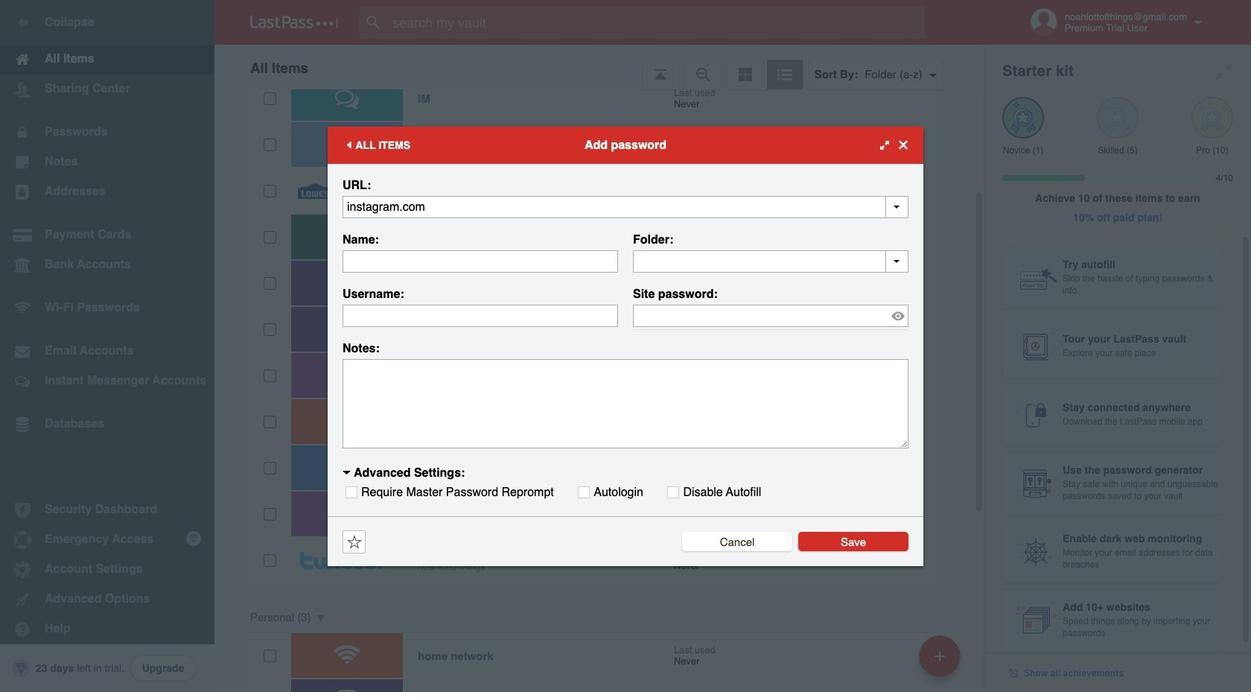 Task type: vqa. For each thing, say whether or not it's contained in the screenshot.
text field
yes



Task type: describe. For each thing, give the bounding box(es) containing it.
new item navigation
[[914, 631, 970, 692]]

search my vault text field
[[359, 6, 955, 39]]

vault options navigation
[[215, 45, 985, 89]]

Search search field
[[359, 6, 955, 39]]

lastpass image
[[250, 16, 338, 29]]



Task type: locate. For each thing, give the bounding box(es) containing it.
new item image
[[935, 651, 946, 661]]

None text field
[[343, 250, 618, 272], [633, 250, 909, 272], [343, 250, 618, 272], [633, 250, 909, 272]]

dialog
[[328, 126, 924, 566]]

None password field
[[633, 304, 909, 327]]

main navigation navigation
[[0, 0, 215, 692]]

None text field
[[343, 196, 909, 218], [343, 304, 618, 327], [343, 359, 909, 448], [343, 196, 909, 218], [343, 304, 618, 327], [343, 359, 909, 448]]



